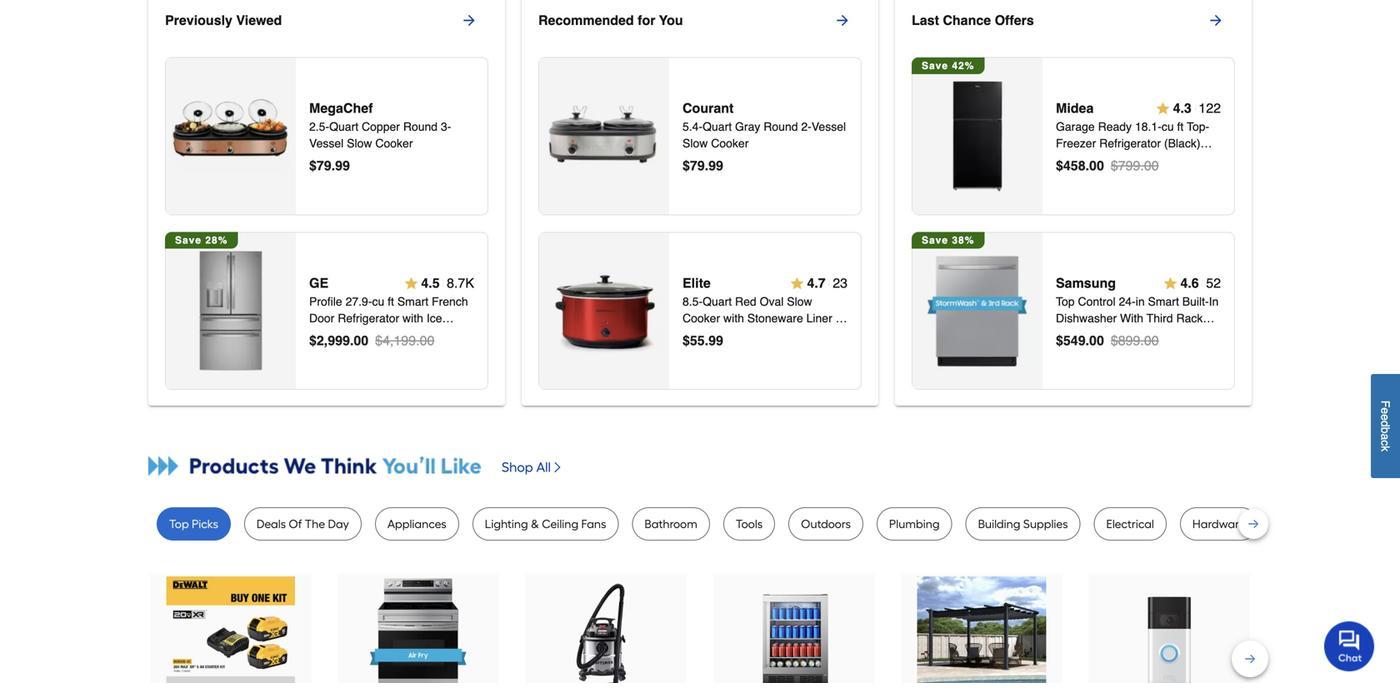 Task type: vqa. For each thing, say whether or not it's contained in the screenshot.
4.7
yes



Task type: describe. For each thing, give the bounding box(es) containing it.
46-
[[1179, 345, 1196, 359]]

4.7 23
[[808, 276, 848, 291]]

cooker for courant
[[711, 137, 749, 150]]

round for megachef
[[403, 120, 438, 134]]

4.7
[[808, 276, 826, 291]]

quart for megachef
[[329, 120, 359, 134]]

plumbing
[[890, 518, 940, 532]]

(black)
[[1165, 137, 1201, 150]]

samsung
[[1056, 276, 1117, 291]]

99 for courant
[[709, 158, 724, 174]]

a
[[1380, 434, 1393, 440]]

previously viewed link
[[165, 0, 505, 40]]

24-
[[1119, 295, 1136, 309]]

. for $ 55 . 99
[[705, 333, 709, 349]]

arrow right image for last chance offers
[[1208, 12, 1225, 29]]

samsung 30-in glass top 5 elements 6.3-cu ft self-cleaning air fry convection oven freestanding smart electric range (fingerprint resistant stainless steel) image
[[354, 577, 483, 684]]

offers
[[995, 13, 1035, 28]]

55
[[690, 333, 705, 349]]

recommended
[[539, 13, 634, 28]]

garage ready 18.1-cu ft top- freezer refrigerator (black) energy star
[[1056, 120, 1210, 167]]

recommended for you image for 79
[[545, 76, 664, 196]]

f e e d b a c k button
[[1372, 374, 1401, 479]]

top control 24-in smart built-in dishwasher with third rack (fingerprint resistant stainless steel) energy star, 46-dba
[[1056, 295, 1219, 359]]

tools
[[736, 518, 763, 532]]

$4,199.00
[[375, 333, 435, 349]]

resistant
[[1119, 329, 1168, 342]]

$ inside megachef 2.5-quart copper round 3- vessel slow cooker $ 79 . 99
[[309, 158, 317, 174]]

. for $ 458 . 00 $799.00
[[1086, 158, 1090, 174]]

in
[[1136, 295, 1145, 309]]

(fingerprint
[[1056, 329, 1116, 342]]

shop all
[[502, 460, 551, 476]]

top for top picks
[[169, 518, 189, 532]]

2,999
[[317, 333, 350, 349]]

23
[[833, 276, 848, 291]]

megachef
[[309, 101, 373, 116]]

c
[[1380, 440, 1393, 446]]

save 42%
[[922, 60, 975, 72]]

day
[[328, 518, 349, 532]]

control
[[1079, 295, 1116, 309]]

3-
[[441, 120, 451, 134]]

recommended for you link
[[539, 0, 879, 40]]

$ for $ 55 . 99
[[683, 333, 690, 349]]

79 for courant
[[690, 158, 705, 174]]

1 previously viewed image from the top
[[171, 76, 291, 196]]

chance
[[943, 13, 992, 28]]

shop
[[502, 460, 533, 476]]

the
[[305, 518, 325, 532]]

bathroom
[[645, 518, 698, 532]]

2-
[[802, 120, 812, 134]]

energy inside top control 24-in smart built-in dishwasher with third rack (fingerprint resistant stainless steel) energy star, 46-dba
[[1090, 345, 1139, 359]]

freezer
[[1056, 137, 1097, 150]]

lighting & ceiling fans
[[485, 518, 607, 532]]

steel)
[[1056, 345, 1087, 359]]

previously viewed
[[165, 13, 282, 28]]

4.5 8.7k
[[421, 276, 474, 291]]

top-
[[1187, 120, 1210, 134]]

$ inside courant 5.4-quart gray round 2-vessel slow cooker $ 79 . 99
[[683, 158, 690, 174]]

$ 2,999 . 00 $4,199.00
[[309, 333, 435, 349]]

rating filled image for 4.5 8.7k
[[405, 277, 418, 290]]

458
[[1064, 158, 1086, 174]]

ready
[[1099, 120, 1132, 134]]

smart
[[1149, 295, 1180, 309]]

4.6
[[1181, 276, 1200, 291]]

f e e d b a c k
[[1380, 401, 1393, 452]]

99 for megachef
[[335, 158, 350, 174]]

5.4-
[[683, 120, 703, 134]]

previously
[[165, 13, 233, 28]]

rating filled image for 4.3
[[1157, 102, 1170, 115]]

cooker for megachef
[[376, 137, 413, 150]]

elite
[[683, 276, 711, 291]]

. for $ 2,999 . 00 $4,199.00
[[350, 333, 354, 349]]

top picks
[[169, 518, 218, 532]]

d
[[1380, 421, 1393, 427]]

for
[[638, 13, 656, 28]]

00 for 2,999
[[354, 333, 369, 349]]

chevron right image
[[551, 461, 564, 475]]

slow for courant
[[683, 137, 708, 150]]

save for midea
[[922, 60, 949, 72]]

megachef 2.5-quart copper round 3- vessel slow cooker $ 79 . 99
[[309, 101, 451, 174]]

you
[[659, 13, 683, 28]]

dba
[[1196, 345, 1218, 359]]

4.3 122
[[1174, 101, 1222, 116]]

2 previously viewed image from the top
[[171, 251, 291, 371]]

garage
[[1056, 120, 1095, 134]]

last chance offers image for midea
[[918, 76, 1038, 196]]

quart for courant
[[703, 120, 732, 134]]

midea
[[1056, 101, 1094, 116]]

building
[[979, 518, 1021, 532]]

k
[[1380, 446, 1393, 452]]

gray
[[735, 120, 761, 134]]

$ 458 . 00 $799.00
[[1056, 158, 1160, 174]]

round for courant
[[764, 120, 798, 134]]

courant
[[683, 101, 734, 116]]

$799.00
[[1111, 158, 1160, 174]]

electrical
[[1107, 518, 1155, 532]]

99 right 55
[[709, 333, 724, 349]]

appliances
[[388, 518, 447, 532]]

supplies
[[1024, 518, 1069, 532]]

&
[[531, 518, 539, 532]]



Task type: locate. For each thing, give the bounding box(es) containing it.
round
[[403, 120, 438, 134], [764, 120, 798, 134]]

last chance offers
[[912, 13, 1035, 28]]

$ down freezer
[[1056, 158, 1064, 174]]

with
[[1121, 312, 1144, 325]]

dewalt 20-v 2-pack 5 amp-hour; 5 amp-hour lithium-ion battery and charger (charger included) image
[[166, 577, 295, 684]]

1 cooker from the left
[[376, 137, 413, 150]]

top inside top control 24-in smart built-in dishwasher with third rack (fingerprint resistant stainless steel) energy star, 46-dba
[[1056, 295, 1075, 309]]

0 vertical spatial recommended for you image
[[545, 76, 664, 196]]

last chance offers image down 42%
[[918, 76, 1038, 196]]

round inside courant 5.4-quart gray round 2-vessel slow cooker $ 79 . 99
[[764, 120, 798, 134]]

. down courant
[[705, 158, 709, 174]]

all
[[537, 460, 551, 476]]

recommended for you image for 55
[[545, 251, 664, 371]]

1 slow from the left
[[347, 137, 372, 150]]

$ 549 . 00 $899.00
[[1056, 333, 1160, 349]]

122
[[1199, 101, 1222, 116]]

e up b
[[1380, 415, 1393, 421]]

save for ge
[[175, 235, 202, 247]]

b
[[1380, 427, 1393, 434]]

slow
[[347, 137, 372, 150], [683, 137, 708, 150]]

viewed
[[236, 13, 282, 28]]

. down elite
[[705, 333, 709, 349]]

rating filled image up the cu at the top right of the page
[[1157, 102, 1170, 115]]

8.7k
[[447, 276, 474, 291]]

last chance offers image down the 38%
[[918, 251, 1038, 371]]

hisense 23.43-in w 140-can capacity stainless steel built-in/freestanding beverage refrigerator with glass door image
[[730, 577, 859, 684]]

arrow right image inside last chance offers link
[[1208, 12, 1225, 29]]

1 horizontal spatial rating filled image
[[1164, 277, 1178, 290]]

38%
[[953, 235, 975, 247]]

quart inside courant 5.4-quart gray round 2-vessel slow cooker $ 79 . 99
[[703, 120, 732, 134]]

1 vertical spatial vessel
[[309, 137, 344, 150]]

2 cooker from the left
[[711, 137, 749, 150]]

00 for 458
[[1090, 158, 1105, 174]]

$ down '5.4-'
[[683, 158, 690, 174]]

last chance offers link
[[912, 0, 1252, 40]]

18.1-
[[1136, 120, 1162, 134]]

79 inside courant 5.4-quart gray round 2-vessel slow cooker $ 79 . 99
[[690, 158, 705, 174]]

cu
[[1162, 120, 1175, 134]]

recommended for you image
[[545, 76, 664, 196], [545, 251, 664, 371]]

last chance offers image for samsung
[[918, 251, 1038, 371]]

. inside courant 5.4-quart gray round 2-vessel slow cooker $ 79 . 99
[[705, 158, 709, 174]]

ft
[[1178, 120, 1184, 134]]

veikous 10-ft w x 13-ft l x 7-ft 3-in h gray metal freestanding pergola with canopy image
[[918, 577, 1047, 684]]

energy down the (fingerprint
[[1090, 345, 1139, 359]]

0 horizontal spatial arrow right image
[[835, 12, 851, 29]]

shop all link
[[502, 451, 564, 485]]

79 down 2.5-
[[317, 158, 332, 174]]

of
[[289, 518, 302, 532]]

rating filled image left 4.6
[[1164, 277, 1178, 290]]

rating filled image for 4.7
[[791, 277, 804, 290]]

. for $ 549 . 00 $899.00
[[1086, 333, 1090, 349]]

4.6 52
[[1181, 276, 1222, 291]]

$ for $ 549 . 00 $899.00
[[1056, 333, 1064, 349]]

slow down '5.4-'
[[683, 137, 708, 150]]

$ for $ 458 . 00 $799.00
[[1056, 158, 1064, 174]]

. down freezer
[[1086, 158, 1090, 174]]

round left 3- in the left of the page
[[403, 120, 438, 134]]

1 horizontal spatial rating filled image
[[1157, 102, 1170, 115]]

quart down 'megachef'
[[329, 120, 359, 134]]

0 vertical spatial rating filled image
[[1157, 102, 1170, 115]]

save
[[922, 60, 949, 72], [175, 235, 202, 247], [922, 235, 949, 247]]

1 vertical spatial recommended for you image
[[545, 251, 664, 371]]

2 79 from the left
[[690, 158, 705, 174]]

deals
[[257, 518, 286, 532]]

99
[[335, 158, 350, 174], [709, 158, 724, 174], [709, 333, 724, 349]]

1 round from the left
[[403, 120, 438, 134]]

arrow right image
[[835, 12, 851, 29], [1208, 12, 1225, 29]]

79 down '5.4-'
[[690, 158, 705, 174]]

top left picks
[[169, 518, 189, 532]]

$ down dishwasher at the top
[[1056, 333, 1064, 349]]

0 horizontal spatial slow
[[347, 137, 372, 150]]

99 down courant
[[709, 158, 724, 174]]

save left the 38%
[[922, 235, 949, 247]]

0 horizontal spatial rating filled image
[[405, 277, 418, 290]]

craftsman 5-gallons 4-hp corded wet/dry shop vacuum with accessories included image
[[542, 577, 671, 684]]

1 quart from the left
[[329, 120, 359, 134]]

0 horizontal spatial quart
[[329, 120, 359, 134]]

1 horizontal spatial cooker
[[711, 137, 749, 150]]

cooker down gray
[[711, 137, 749, 150]]

.
[[332, 158, 335, 174], [705, 158, 709, 174], [1086, 158, 1090, 174], [350, 333, 354, 349], [705, 333, 709, 349], [1086, 333, 1090, 349]]

building supplies
[[979, 518, 1069, 532]]

cooker inside megachef 2.5-quart copper round 3- vessel slow cooker $ 79 . 99
[[376, 137, 413, 150]]

99 down 'megachef'
[[335, 158, 350, 174]]

. down 'megachef'
[[332, 158, 335, 174]]

refrigerator
[[1100, 137, 1162, 150]]

save left 28%
[[175, 235, 202, 247]]

cooker down copper
[[376, 137, 413, 150]]

arrow right image
[[461, 12, 478, 29]]

dishwasher
[[1056, 312, 1117, 325]]

0 vertical spatial energy
[[1056, 154, 1106, 167]]

rating filled image
[[1157, 102, 1170, 115], [791, 277, 804, 290]]

$ down 2.5-
[[309, 158, 317, 174]]

00
[[1090, 158, 1105, 174], [354, 333, 369, 349], [1090, 333, 1105, 349]]

2 arrow right image from the left
[[1208, 12, 1225, 29]]

$ down elite
[[683, 333, 690, 349]]

lighting
[[485, 518, 528, 532]]

1 vertical spatial last chance offers image
[[918, 251, 1038, 371]]

1 horizontal spatial slow
[[683, 137, 708, 150]]

79 for megachef
[[317, 158, 332, 174]]

0 horizontal spatial vessel
[[309, 137, 344, 150]]

2 quart from the left
[[703, 120, 732, 134]]

1 horizontal spatial quart
[[703, 120, 732, 134]]

99 inside megachef 2.5-quart copper round 3- vessel slow cooker $ 79 . 99
[[335, 158, 350, 174]]

fans
[[582, 518, 607, 532]]

star,
[[1143, 345, 1176, 359]]

picks
[[192, 518, 218, 532]]

1 horizontal spatial top
[[1056, 295, 1075, 309]]

4.5
[[421, 276, 440, 291]]

00 for 549
[[1090, 333, 1105, 349]]

. left $4,199.00
[[350, 333, 354, 349]]

rating filled image for 4.6 52
[[1164, 277, 1178, 290]]

vessel right gray
[[812, 120, 846, 134]]

previously viewed image
[[171, 76, 291, 196], [171, 251, 291, 371]]

79 inside megachef 2.5-quart copper round 3- vessel slow cooker $ 79 . 99
[[317, 158, 332, 174]]

round left 2-
[[764, 120, 798, 134]]

2 last chance offers image from the top
[[918, 251, 1038, 371]]

courant 5.4-quart gray round 2-vessel slow cooker $ 79 . 99
[[683, 101, 846, 174]]

1 arrow right image from the left
[[835, 12, 851, 29]]

$ for $ 2,999 . 00 $4,199.00
[[309, 333, 317, 349]]

hardware
[[1193, 518, 1246, 532]]

vessel down 2.5-
[[309, 137, 344, 150]]

vessel for megachef
[[309, 137, 344, 150]]

$899.00
[[1111, 333, 1160, 349]]

1 horizontal spatial 79
[[690, 158, 705, 174]]

top up dishwasher at the top
[[1056, 295, 1075, 309]]

rack
[[1177, 312, 1204, 325]]

rating filled image
[[405, 277, 418, 290], [1164, 277, 1178, 290]]

arrow right image for recommended for you
[[835, 12, 851, 29]]

2 recommended for you image from the top
[[545, 251, 664, 371]]

rating filled image left '4.7'
[[791, 277, 804, 290]]

outdoors
[[801, 518, 851, 532]]

0 horizontal spatial top
[[169, 518, 189, 532]]

third
[[1147, 312, 1174, 325]]

cooker
[[376, 137, 413, 150], [711, 137, 749, 150]]

vessel inside megachef 2.5-quart copper round 3- vessel slow cooker $ 79 . 99
[[309, 137, 344, 150]]

4.3
[[1174, 101, 1192, 116]]

chat invite button image
[[1325, 621, 1376, 672]]

1 horizontal spatial vessel
[[812, 120, 846, 134]]

e
[[1380, 408, 1393, 415], [1380, 415, 1393, 421]]

save for samsung
[[922, 235, 949, 247]]

slow down copper
[[347, 137, 372, 150]]

00 right 2,999
[[354, 333, 369, 349]]

99 inside courant 5.4-quart gray round 2-vessel slow cooker $ 79 . 99
[[709, 158, 724, 174]]

$
[[309, 158, 317, 174], [683, 158, 690, 174], [1056, 158, 1064, 174], [309, 333, 317, 349], [683, 333, 690, 349], [1056, 333, 1064, 349]]

. inside megachef 2.5-quart copper round 3- vessel slow cooker $ 79 . 99
[[332, 158, 335, 174]]

00 right 549
[[1090, 333, 1105, 349]]

save 28%
[[175, 235, 228, 247]]

52
[[1207, 276, 1222, 291]]

1 vertical spatial energy
[[1090, 345, 1139, 359]]

last
[[912, 13, 940, 28]]

slow for megachef
[[347, 137, 372, 150]]

vessel for courant
[[812, 120, 846, 134]]

star
[[1109, 154, 1139, 167]]

2 round from the left
[[764, 120, 798, 134]]

0 horizontal spatial round
[[403, 120, 438, 134]]

stainless
[[1171, 329, 1219, 342]]

1 horizontal spatial arrow right image
[[1208, 12, 1225, 29]]

1 vertical spatial rating filled image
[[791, 277, 804, 290]]

2 rating filled image from the left
[[1164, 277, 1178, 290]]

deals of the day
[[257, 518, 349, 532]]

f
[[1380, 401, 1393, 408]]

vessel inside courant 5.4-quart gray round 2-vessel slow cooker $ 79 . 99
[[812, 120, 846, 134]]

top for top control 24-in smart built-in dishwasher with third rack (fingerprint resistant stainless steel) energy star, 46-dba
[[1056, 295, 1075, 309]]

$ 55 . 99
[[683, 333, 724, 349]]

$ down ge
[[309, 333, 317, 349]]

last chance offers image
[[918, 76, 1038, 196], [918, 251, 1038, 371]]

rating filled image left '4.5'
[[405, 277, 418, 290]]

2 slow from the left
[[683, 137, 708, 150]]

00 right 458
[[1090, 158, 1105, 174]]

quart
[[329, 120, 359, 134], [703, 120, 732, 134]]

1 rating filled image from the left
[[405, 277, 418, 290]]

2.5-
[[309, 120, 329, 134]]

0 horizontal spatial cooker
[[376, 137, 413, 150]]

cooker inside courant 5.4-quart gray round 2-vessel slow cooker $ 79 . 99
[[711, 137, 749, 150]]

0 horizontal spatial rating filled image
[[791, 277, 804, 290]]

1 last chance offers image from the top
[[918, 76, 1038, 196]]

energy inside garage ready 18.1-cu ft top- freezer refrigerator (black) energy star
[[1056, 154, 1106, 167]]

1 horizontal spatial round
[[764, 120, 798, 134]]

1 79 from the left
[[317, 158, 332, 174]]

vessel
[[812, 120, 846, 134], [309, 137, 344, 150]]

quart down courant
[[703, 120, 732, 134]]

slow inside courant 5.4-quart gray round 2-vessel slow cooker $ 79 . 99
[[683, 137, 708, 150]]

0 vertical spatial previously viewed image
[[171, 76, 291, 196]]

0 horizontal spatial 79
[[317, 158, 332, 174]]

ring video doorbell - smart wireless wifi doorbell camera with built-in battery, 2-way talk, night vision, satin nickel image
[[1106, 577, 1235, 684]]

recommended for you
[[539, 13, 683, 28]]

. down dishwasher at the top
[[1086, 333, 1090, 349]]

1 vertical spatial previously viewed image
[[171, 251, 291, 371]]

save 38%
[[922, 235, 975, 247]]

1 e from the top
[[1380, 408, 1393, 415]]

in
[[1210, 295, 1219, 309]]

energy down freezer
[[1056, 154, 1106, 167]]

79
[[317, 158, 332, 174], [690, 158, 705, 174]]

549
[[1064, 333, 1086, 349]]

arrow right image inside recommended for you link
[[835, 12, 851, 29]]

quart inside megachef 2.5-quart copper round 3- vessel slow cooker $ 79 . 99
[[329, 120, 359, 134]]

0 vertical spatial vessel
[[812, 120, 846, 134]]

built-
[[1183, 295, 1210, 309]]

1 recommended for you image from the top
[[545, 76, 664, 196]]

save left 42%
[[922, 60, 949, 72]]

copper
[[362, 120, 400, 134]]

2 e from the top
[[1380, 415, 1393, 421]]

round inside megachef 2.5-quart copper round 3- vessel slow cooker $ 79 . 99
[[403, 120, 438, 134]]

slow inside megachef 2.5-quart copper round 3- vessel slow cooker $ 79 . 99
[[347, 137, 372, 150]]

energy
[[1056, 154, 1106, 167], [1090, 345, 1139, 359]]

0 vertical spatial top
[[1056, 295, 1075, 309]]

1 vertical spatial top
[[169, 518, 189, 532]]

e up d
[[1380, 408, 1393, 415]]

0 vertical spatial last chance offers image
[[918, 76, 1038, 196]]

ge
[[309, 276, 329, 291]]

28%
[[205, 235, 228, 247]]



